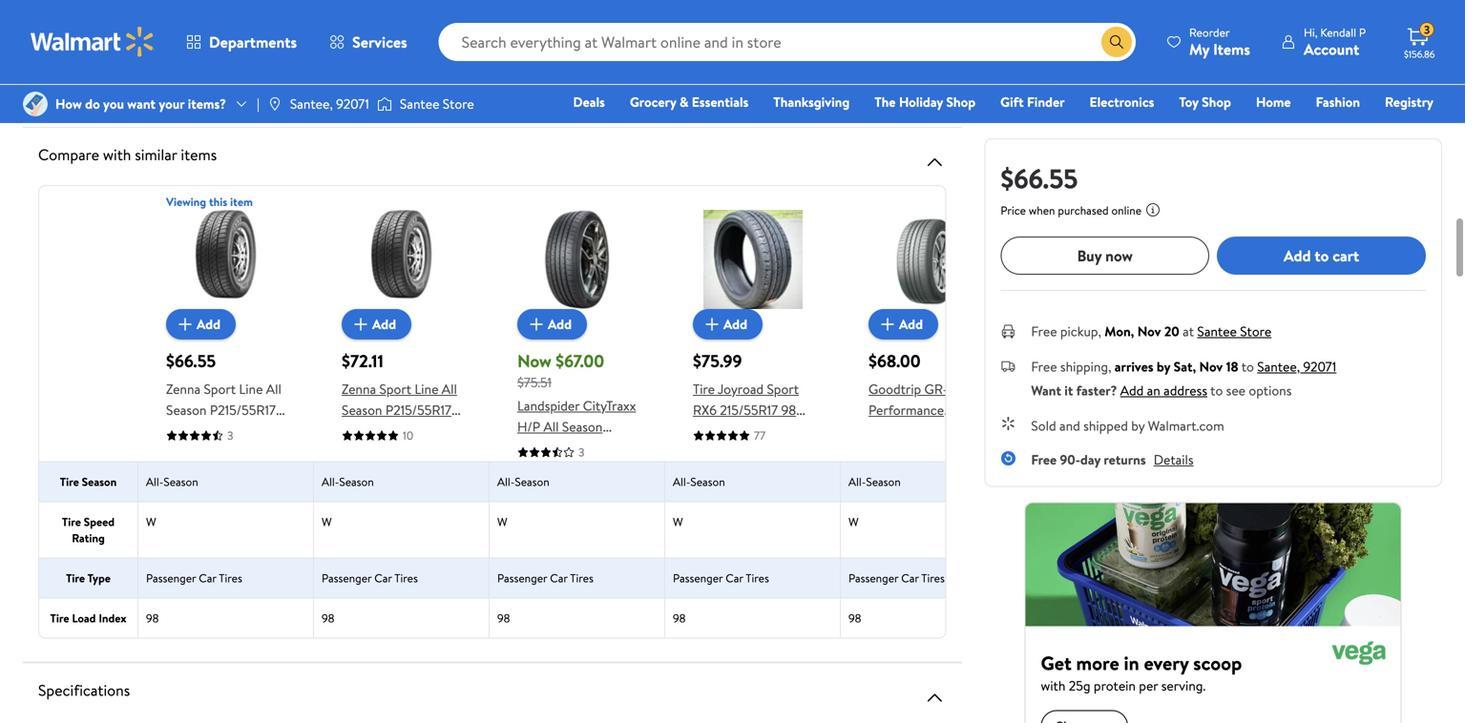 Task type: vqa. For each thing, say whether or not it's contained in the screenshot.
our
yes



Task type: locate. For each thing, give the bounding box(es) containing it.
product may vary from picture wheel/rim not included
[[61, 14, 242, 49]]

2 free from the top
[[1031, 357, 1057, 376]]

we
[[61, 64, 79, 83]]

1 horizontal spatial p215/55r17
[[385, 401, 451, 419]]

add button inside $68.00 group
[[869, 309, 938, 340]]

1 add to cart image from the left
[[174, 313, 197, 336]]

santee, down information.
[[290, 94, 333, 113]]

disclaimer
[[108, 84, 166, 103]]

98w inside the $75.99 tire joyroad sport rx6 215/55r17 98w xl as a/s high performance fits: 2011-15 chevrolet cruze eco, 2012-14 toyota camry hybrid xle
[[781, 401, 808, 419]]

0 horizontal spatial performance
[[693, 443, 768, 461]]

all-season cell down h/p
[[490, 462, 665, 501]]

3 add button from the left
[[517, 309, 587, 340]]

performance up 15
[[693, 443, 768, 461]]

line inside $66.55 zenna sport line all season p215/55r17 98w xl passenger tire
[[239, 380, 263, 398]]

car for third passenger car tires cell from the right
[[550, 570, 568, 586]]

2 tires from the left
[[394, 570, 418, 586]]

add to cart image up $72.11
[[349, 313, 372, 336]]

xle
[[735, 527, 757, 545]]

all inside $66.55 zenna sport line all season p215/55r17 98w xl passenger tire
[[266, 380, 281, 398]]

0 horizontal spatial zenna
[[166, 380, 201, 398]]

2 add button from the left
[[342, 309, 411, 340]]

$72.11 zenna sport line all season p215/55r17 98w xl passenger tire
[[342, 349, 457, 461]]

1 passenger car tires from the left
[[146, 570, 242, 586]]

add an address button
[[1120, 381, 1207, 400]]

1 passenger car tires cell from the left
[[138, 559, 314, 598]]

1 vertical spatial 92071
[[1303, 357, 1336, 376]]

sport inside the $75.99 tire joyroad sport rx6 215/55r17 98w xl as a/s high performance fits: 2011-15 chevrolet cruze eco, 2012-14 toyota camry hybrid xle
[[767, 380, 799, 398]]

add to cart image inside $68.00 group
[[876, 313, 899, 336]]

4 passenger car tires cell from the left
[[665, 559, 841, 598]]

90-
[[1060, 450, 1080, 469]]

add button up $72.11
[[342, 309, 411, 340]]

add to cart image inside $66.55 group
[[174, 313, 197, 336]]

address
[[1164, 381, 1207, 400]]

sport inside $72.11 zenna sport line all season p215/55r17 98w xl passenger tire
[[379, 380, 411, 398]]

see down 18
[[1226, 381, 1246, 400]]

here,
[[692, 64, 721, 83]]

shop
[[946, 93, 976, 111], [1202, 93, 1231, 111]]

2 horizontal spatial sport
[[767, 380, 799, 398]]

add up $67.00
[[548, 315, 572, 333]]

1 horizontal spatial see
[[1226, 381, 1246, 400]]

2 zenna sport line all season p215/55r17 98w xl passenger tire image from the left
[[352, 210, 451, 309]]

1 horizontal spatial sport
[[379, 380, 411, 398]]

98w inside $66.55 zenna sport line all season p215/55r17 98w xl passenger tire
[[166, 422, 193, 440]]

add up $72.11
[[372, 315, 396, 333]]

$66.55 for $66.55 zenna sport line all season p215/55r17 98w xl passenger tire
[[166, 349, 216, 373]]

pickup,
[[1060, 322, 1101, 341]]

row header
[[39, 209, 138, 461]]

0 vertical spatial santee
[[400, 94, 439, 113]]

 image left how
[[23, 92, 48, 116]]

2 zenna from the left
[[342, 380, 376, 398]]

by inside free shipping, arrives by sat, nov 18 to santee, 92071 want it faster? add an address to see options
[[1157, 357, 1170, 376]]

zenna for $66.55
[[166, 380, 201, 398]]

98
[[146, 610, 159, 626], [322, 610, 334, 626], [497, 610, 510, 626], [673, 610, 686, 626], [848, 610, 861, 626]]

all inside now $67.00 $75.51 landspider citytraxx h/p all season 215/55r17 98w xl passenger tire
[[544, 417, 559, 436]]

my
[[1189, 39, 1209, 60]]

to left cart
[[1315, 245, 1329, 266]]

rx6
[[693, 401, 717, 419]]

$68.00
[[869, 349, 921, 373]]

1 vertical spatial see
[[1226, 381, 1246, 400]]

1 vertical spatial nov
[[1199, 357, 1223, 376]]

1 horizontal spatial zenna
[[342, 380, 376, 398]]

add inside free shipping, arrives by sat, nov 18 to santee, 92071 want it faster? add an address to see options
[[1120, 381, 1144, 400]]

3 add to cart image from the left
[[701, 313, 723, 336]]

row containing tire speed rating
[[39, 501, 1016, 558]]

0 horizontal spatial zenna sport line all season p215/55r17 98w xl passenger tire image
[[177, 210, 276, 309]]

gr-
[[924, 380, 948, 398]]

3 sport from the left
[[767, 380, 799, 398]]

show
[[122, 64, 152, 83]]

add inside $75.99 group
[[723, 315, 747, 333]]

price
[[1001, 202, 1026, 219]]

0 horizontal spatial santee
[[400, 94, 439, 113]]

add button inside now $67.00 "group"
[[517, 309, 587, 340]]

zenna sport line all season p215/55r17 98w xl passenger tire image for $66.55
[[177, 210, 276, 309]]

essentials
[[692, 93, 749, 111]]

$66.55 inside $66.55 zenna sport line all season p215/55r17 98w xl passenger tire
[[166, 349, 216, 373]]

3 inside $66.55 group
[[227, 427, 233, 444]]

add to cart image up $75.99
[[701, 313, 723, 336]]

all-season down $72.11 zenna sport line all season p215/55r17 98w xl passenger tire
[[322, 474, 374, 490]]

all for $72.11
[[442, 380, 457, 398]]

77
[[754, 427, 766, 444]]

all-season up toyota
[[673, 474, 725, 490]]

0 vertical spatial santee,
[[290, 94, 333, 113]]

line inside $72.11 zenna sport line all season p215/55r17 98w xl passenger tire
[[415, 380, 438, 398]]

tire inside the $75.99 tire joyroad sport rx6 215/55r17 98w xl as a/s high performance fits: 2011-15 chevrolet cruze eco, 2012-14 toyota camry hybrid xle
[[693, 380, 715, 398]]

zenna inside $66.55 zenna sport line all season p215/55r17 98w xl passenger tire
[[166, 380, 201, 398]]

you right what
[[645, 64, 666, 83]]

nov left 18
[[1199, 357, 1223, 376]]

buy now button
[[1001, 237, 1209, 275]]

with
[[103, 144, 131, 165]]

0 horizontal spatial shop
[[946, 93, 976, 111]]

free inside free shipping, arrives by sat, nov 18 to santee, 92071 want it faster? add an address to see options
[[1031, 357, 1057, 376]]

$66.55 zenna sport line all season p215/55r17 98w xl passenger tire
[[166, 349, 281, 461]]

4 add button from the left
[[693, 309, 763, 340]]

sat,
[[1174, 357, 1196, 376]]

1 horizontal spatial shop
[[1202, 93, 1231, 111]]

provide
[[567, 64, 610, 83]]

5 car from the left
[[901, 570, 919, 586]]

add to cart image for $66.55
[[174, 313, 197, 336]]

to right aim
[[106, 64, 119, 83]]

add inside $66.55 group
[[197, 315, 220, 333]]

zenna for $72.11
[[342, 380, 376, 398]]

1 p215/55r17 from the left
[[210, 401, 276, 419]]

suppliers
[[448, 64, 499, 83]]

it
[[1064, 381, 1073, 400]]

2 shop from the left
[[1202, 93, 1231, 111]]

add button inside $72.11 group
[[342, 309, 411, 340]]

0 horizontal spatial p215/55r17
[[210, 401, 276, 419]]

0 vertical spatial store
[[443, 94, 474, 113]]

0 horizontal spatial all
[[266, 380, 281, 398]]

0 horizontal spatial 92071
[[336, 94, 369, 113]]

to inside we aim to show you accurate product information. manufacturers, suppliers and others provide what you see here, and we have not verified it. see our disclaimer
[[106, 64, 119, 83]]

1 line from the left
[[239, 380, 263, 398]]

1 horizontal spatial by
[[1157, 357, 1170, 376]]

3 w cell from the left
[[490, 502, 665, 558]]

tires
[[219, 570, 242, 586], [394, 570, 418, 586], [570, 570, 593, 586], [746, 570, 769, 586], [921, 570, 945, 586]]

all-season cell up camry
[[665, 462, 841, 501]]

1 horizontal spatial store
[[1240, 322, 1271, 341]]

see left "here,"
[[669, 64, 688, 83]]

0 vertical spatial 215/55r17
[[720, 401, 778, 419]]

performance up 215/55zr17
[[869, 401, 944, 419]]

5 all-season from the left
[[848, 474, 901, 490]]

xl inside now $67.00 $75.51 landspider citytraxx h/p all season 215/55r17 98w xl passenger tire
[[609, 438, 623, 457]]

sport for $66.55
[[204, 380, 236, 398]]

options
[[1249, 381, 1292, 400]]

1 vertical spatial santee
[[1197, 322, 1237, 341]]

free up want
[[1031, 357, 1057, 376]]

santee, up 'options'
[[1257, 357, 1300, 376]]

by for walmart.com
[[1131, 417, 1145, 435]]

camry
[[735, 506, 773, 524]]

included
[[154, 31, 203, 49]]

you right do
[[103, 94, 124, 113]]

3 passenger car tires from the left
[[497, 570, 593, 586]]

4 car from the left
[[726, 570, 743, 586]]

1 vertical spatial by
[[1131, 417, 1145, 435]]

$68.00 group
[[869, 210, 989, 461]]

tire speed rating
[[62, 514, 115, 546]]

you right show
[[155, 64, 176, 83]]

1 horizontal spatial santee,
[[1257, 357, 1300, 376]]

2 add to cart image from the left
[[349, 313, 372, 336]]

1 zenna sport line all season p215/55r17 98w xl passenger tire image from the left
[[177, 210, 276, 309]]

nov
[[1137, 322, 1161, 341], [1199, 357, 1223, 376]]

2 line from the left
[[415, 380, 438, 398]]

1 horizontal spatial 3
[[578, 444, 585, 460]]

store down suppliers
[[443, 94, 474, 113]]

3 passenger car tires cell from the left
[[490, 559, 665, 598]]

 image
[[267, 96, 282, 112]]

add to cart image inside $72.11 group
[[349, 313, 372, 336]]

1 horizontal spatial line
[[415, 380, 438, 398]]

and left we
[[724, 64, 745, 83]]

tire type row header
[[39, 559, 138, 598]]

$75.99 group
[[693, 210, 813, 545]]

4 all-season from the left
[[673, 474, 725, 490]]

0 horizontal spatial add to cart image
[[525, 313, 548, 336]]

thanksgiving link
[[765, 92, 858, 112]]

|
[[257, 94, 259, 113]]

and right sold
[[1059, 417, 1080, 435]]

1 horizontal spatial santee
[[1197, 322, 1237, 341]]

add to cart image
[[174, 313, 197, 336], [349, 313, 372, 336], [701, 313, 723, 336]]

5 all- from the left
[[848, 474, 866, 490]]

free left 90-
[[1031, 450, 1057, 469]]

1 add button from the left
[[166, 309, 236, 340]]

all-season down 215/55zr17
[[848, 474, 901, 490]]

 image down manufacturers, at the top left of the page
[[377, 94, 392, 114]]

viewing
[[166, 194, 206, 210]]

tire load index row header
[[39, 599, 138, 638]]

1 horizontal spatial nov
[[1199, 357, 1223, 376]]

215/55r17 down joyroad
[[720, 401, 778, 419]]

add inside now $67.00 "group"
[[548, 315, 572, 333]]

0 horizontal spatial add to cart image
[[174, 313, 197, 336]]

0 vertical spatial $66.55
[[1001, 160, 1078, 197]]

0 horizontal spatial see
[[669, 64, 688, 83]]

0 horizontal spatial $66.55
[[166, 349, 216, 373]]

1 row from the top
[[39, 194, 1016, 545]]

speed
[[84, 514, 115, 530]]

2 vertical spatial free
[[1031, 450, 1057, 469]]

1 vertical spatial 3
[[227, 427, 233, 444]]

cruze
[[693, 485, 727, 503]]

add for $66.55 zenna sport line all season p215/55r17 98w xl passenger tire image
[[197, 315, 220, 333]]

3 row from the top
[[39, 501, 1016, 558]]

2 horizontal spatial all
[[544, 417, 559, 436]]

0 vertical spatial performance
[[869, 401, 944, 419]]

4 w from the left
[[673, 514, 683, 530]]

add button up the $68.00
[[869, 309, 938, 340]]

car
[[199, 570, 216, 586], [374, 570, 392, 586], [550, 570, 568, 586], [726, 570, 743, 586], [901, 570, 919, 586]]

1 all-season from the left
[[146, 474, 198, 490]]

$75.99
[[693, 349, 742, 373]]

1 w from the left
[[146, 514, 156, 530]]

row containing tire season
[[39, 461, 1016, 501]]

tire type
[[66, 570, 111, 586]]

2 horizontal spatial add to cart image
[[701, 313, 723, 336]]

all-season right tire season row header
[[146, 474, 198, 490]]

all-season cell down 10
[[314, 462, 490, 501]]

2 vertical spatial 3
[[578, 444, 585, 460]]

registry link
[[1376, 92, 1442, 112]]

1 horizontal spatial $66.55
[[1001, 160, 1078, 197]]

0 horizontal spatial line
[[239, 380, 263, 398]]

by right shipped
[[1131, 417, 1145, 435]]

departments
[[209, 31, 297, 52]]

2 car from the left
[[374, 570, 392, 586]]

215/55r17 down h/p
[[517, 438, 575, 457]]

zenna inside $72.11 zenna sport line all season p215/55r17 98w xl passenger tire
[[342, 380, 376, 398]]

santee, 92071 button
[[1257, 357, 1336, 376]]

one
[[1287, 119, 1316, 138]]

fashion
[[1316, 93, 1360, 111]]

1 horizontal spatial add to cart image
[[349, 313, 372, 336]]

0 horizontal spatial and
[[502, 64, 523, 83]]

5 w cell from the left
[[841, 502, 1016, 558]]

when
[[1029, 202, 1055, 219]]

details
[[1154, 450, 1194, 469]]

free for free shipping, arrives by sat, nov 18 to santee, 92071 want it faster? add an address to see options
[[1031, 357, 1057, 376]]

p215/55r17 for $66.55
[[210, 401, 276, 419]]

p215/55r17 inside $66.55 zenna sport line all season p215/55r17 98w xl passenger tire
[[210, 401, 276, 419]]

santee right at
[[1197, 322, 1237, 341]]

1 sport from the left
[[204, 380, 236, 398]]

1 vertical spatial $66.55
[[166, 349, 216, 373]]

by left sat,
[[1157, 357, 1170, 376]]

tire joyroad sport rx6 215/55r17 98w xl as a/s high performance fits: 2011-15 chevrolet cruze eco, 2012-14 toyota camry hybrid xle image
[[703, 210, 803, 309]]

1 horizontal spatial 92071
[[1303, 357, 1336, 376]]

1 zenna from the left
[[166, 380, 201, 398]]

4 tires from the left
[[746, 570, 769, 586]]

1 vertical spatial free
[[1031, 357, 1057, 376]]

3 car from the left
[[550, 570, 568, 586]]

0 vertical spatial by
[[1157, 357, 1170, 376]]

2 add to cart image from the left
[[876, 313, 899, 336]]

santee, 92071
[[290, 94, 369, 113]]

2011-
[[693, 464, 722, 482]]

add up the $68.00
[[899, 315, 923, 333]]

add button inside $75.99 group
[[693, 309, 763, 340]]

all for $66.55
[[266, 380, 281, 398]]

tire load index
[[50, 610, 126, 626]]

0 vertical spatial 92071
[[336, 94, 369, 113]]

add to cart image for $72.11
[[349, 313, 372, 336]]

3 w from the left
[[497, 514, 507, 530]]

1 vertical spatial 215/55r17
[[517, 438, 575, 457]]

3 inside now $67.00 "group"
[[578, 444, 585, 460]]

add to cart image for landspider citytraxx h/p all season 215/55r17 98w xl passenger tire
[[525, 313, 548, 336]]

5 row from the top
[[39, 598, 1016, 638]]

all-season down h/p
[[497, 474, 549, 490]]

92071 right 18
[[1303, 357, 1336, 376]]

add up $75.99
[[723, 315, 747, 333]]

$66.55 for $66.55
[[1001, 160, 1078, 197]]

0 vertical spatial free
[[1031, 322, 1057, 341]]

row
[[39, 194, 1016, 545], [39, 461, 1016, 501], [39, 501, 1016, 558], [39, 558, 1016, 598], [39, 598, 1016, 638]]

3 free from the top
[[1031, 450, 1057, 469]]

1 98 cell from the left
[[138, 599, 314, 638]]

santee down manufacturers, at the top left of the page
[[400, 94, 439, 113]]

92071 down information.
[[336, 94, 369, 113]]

p
[[1359, 24, 1366, 41]]

hi, kendall p account
[[1304, 24, 1366, 60]]

18
[[1226, 357, 1238, 376]]

row containing tire load index
[[39, 598, 1016, 638]]

tire inside tire speed rating
[[62, 514, 81, 530]]

1 horizontal spatial add to cart image
[[876, 313, 899, 336]]

sport inside $66.55 zenna sport line all season p215/55r17 98w xl passenger tire
[[204, 380, 236, 398]]

3 98 cell from the left
[[490, 599, 665, 638]]

faster?
[[1076, 381, 1117, 400]]

1 horizontal spatial all
[[442, 380, 457, 398]]

add left cart
[[1284, 245, 1311, 266]]

Search search field
[[439, 23, 1136, 61]]

finder
[[1027, 93, 1065, 111]]

add left the "an"
[[1120, 381, 1144, 400]]

add to cart image up the $68.00
[[876, 313, 899, 336]]

98w inside now $67.00 $75.51 landspider citytraxx h/p all season 215/55r17 98w xl passenger tire
[[579, 438, 605, 457]]

chevrolet
[[737, 464, 794, 482]]

santee,
[[290, 94, 333, 113], [1257, 357, 1300, 376]]

1 vertical spatial santee,
[[1257, 357, 1300, 376]]

shop right toy
[[1202, 93, 1231, 111]]

0 vertical spatial 3
[[1424, 22, 1430, 38]]

215/55r17 inside now $67.00 $75.51 landspider citytraxx h/p all season 215/55r17 98w xl passenger tire
[[517, 438, 575, 457]]

2 all-season cell from the left
[[314, 462, 490, 501]]

0 horizontal spatial sport
[[204, 380, 236, 398]]

5 tires from the left
[[921, 570, 945, 586]]

now
[[517, 349, 551, 373]]

1 horizontal spatial  image
[[377, 94, 392, 114]]

toy shop link
[[1171, 92, 1240, 112]]

5 98 cell from the left
[[841, 599, 1016, 638]]

2 row from the top
[[39, 461, 1016, 501]]

high
[[754, 422, 781, 440]]

2012-
[[758, 485, 790, 503]]

2 98 cell from the left
[[314, 599, 490, 638]]

zenna sport line all season p215/55r17 98w xl passenger tire image
[[177, 210, 276, 309], [352, 210, 451, 309]]

5 add button from the left
[[869, 309, 938, 340]]

 image
[[23, 92, 48, 116], [377, 94, 392, 114]]

free left pickup, at the right top of page
[[1031, 322, 1057, 341]]

0 vertical spatial nov
[[1137, 322, 1161, 341]]

santee, inside free shipping, arrives by sat, nov 18 to santee, 92071 want it faster? add an address to see options
[[1257, 357, 1300, 376]]

add to cart image inside now $67.00 "group"
[[525, 313, 548, 336]]

4 row from the top
[[39, 558, 1016, 598]]

10
[[403, 427, 413, 444]]

and left others in the left top of the page
[[502, 64, 523, 83]]

fits:
[[772, 443, 796, 461]]

see inside we aim to show you accurate product information. manufacturers, suppliers and others provide what you see here, and we have not verified it. see our disclaimer
[[669, 64, 688, 83]]

0 horizontal spatial 3
[[227, 427, 233, 444]]

3 all-season cell from the left
[[490, 462, 665, 501]]

14
[[790, 485, 802, 503]]

all inside $72.11 zenna sport line all season p215/55r17 98w xl passenger tire
[[442, 380, 457, 398]]

0 vertical spatial see
[[669, 64, 688, 83]]

add inside $72.11 group
[[372, 315, 396, 333]]

add button for $66.55
[[166, 309, 236, 340]]

nov inside free shipping, arrives by sat, nov 18 to santee, 92071 want it faster? add an address to see options
[[1199, 357, 1223, 376]]

aim
[[82, 64, 103, 83]]

tire speed rating row header
[[39, 502, 138, 558]]

now
[[1105, 245, 1133, 266]]

add button inside $66.55 group
[[166, 309, 236, 340]]

1 free from the top
[[1031, 322, 1057, 341]]

passenger car tires cell
[[138, 559, 314, 598], [314, 559, 490, 598], [490, 559, 665, 598], [665, 559, 841, 598], [841, 559, 1016, 598]]

1 horizontal spatial zenna sport line all season p215/55r17 98w xl passenger tire image
[[352, 210, 451, 309]]

92071 inside free shipping, arrives by sat, nov 18 to santee, 92071 want it faster? add an address to see options
[[1303, 357, 1336, 376]]

0 horizontal spatial 215/55r17
[[517, 438, 575, 457]]

p215/55r17 for $72.11
[[385, 401, 451, 419]]

98 cell
[[138, 599, 314, 638], [314, 599, 490, 638], [490, 599, 665, 638], [665, 599, 841, 638], [841, 599, 1016, 638]]

passenger inside now $67.00 $75.51 landspider citytraxx h/p all season 215/55r17 98w xl passenger tire
[[517, 459, 576, 478]]

add button up now
[[517, 309, 587, 340]]

shop right holiday
[[946, 93, 976, 111]]

1 vertical spatial performance
[[693, 443, 768, 461]]

walmart image
[[31, 27, 155, 57]]

4 all-season cell from the left
[[665, 462, 841, 501]]

3 all- from the left
[[497, 474, 515, 490]]

add for landspider citytraxx h/p all season 215/55r17 98w xl passenger tire image
[[548, 315, 572, 333]]

add inside add to cart button
[[1284, 245, 1311, 266]]

line for $66.55
[[239, 380, 263, 398]]

registry
[[1385, 93, 1434, 111]]

all-season cell down $66.55 zenna sport line all season p215/55r17 98w xl passenger tire
[[138, 462, 314, 501]]

performance inside the $75.99 tire joyroad sport rx6 215/55r17 98w xl as a/s high performance fits: 2011-15 chevrolet cruze eco, 2012-14 toyota camry hybrid xle
[[693, 443, 768, 461]]

row containing $66.55
[[39, 194, 1016, 545]]

season inside now $67.00 $75.51 landspider citytraxx h/p all season 215/55r17 98w xl passenger tire
[[562, 417, 603, 436]]

nov left the 20
[[1137, 322, 1161, 341]]

2 horizontal spatial 3
[[1424, 22, 1430, 38]]

walmart+ link
[[1368, 118, 1442, 139]]

2 sport from the left
[[379, 380, 411, 398]]

1 add to cart image from the left
[[525, 313, 548, 336]]

kendall
[[1320, 24, 1356, 41]]

add button up $75.99
[[693, 309, 763, 340]]

add to cart image up $66.55 zenna sport line all season p215/55r17 98w xl passenger tire
[[174, 313, 197, 336]]

add inside $68.00 group
[[899, 315, 923, 333]]

5 all-season cell from the left
[[841, 462, 1016, 501]]

$72.11 group
[[342, 210, 462, 461]]

1 all- from the left
[[146, 474, 164, 490]]

home
[[1256, 93, 1291, 111]]

1 horizontal spatial 215/55r17
[[720, 401, 778, 419]]

1 vertical spatial store
[[1240, 322, 1271, 341]]

all-season cell
[[138, 462, 314, 501], [314, 462, 490, 501], [490, 462, 665, 501], [665, 462, 841, 501], [841, 462, 1016, 501]]

store up santee, 92071 button
[[1240, 322, 1271, 341]]

mon,
[[1105, 322, 1134, 341]]

2 p215/55r17 from the left
[[385, 401, 451, 419]]

1 horizontal spatial performance
[[869, 401, 944, 419]]

add button up $66.55 zenna sport line all season p215/55r17 98w xl passenger tire
[[166, 309, 236, 340]]

0 horizontal spatial by
[[1131, 417, 1145, 435]]

santee
[[400, 94, 439, 113], [1197, 322, 1237, 341]]

viewing this item
[[166, 194, 253, 210]]

add to cart image up now
[[525, 313, 548, 336]]

we aim to show you accurate product information. manufacturers, suppliers and others provide what you see here, and we have not verified it. see our disclaimer
[[61, 64, 879, 103]]

1 car from the left
[[199, 570, 216, 586]]

0 horizontal spatial  image
[[23, 92, 48, 116]]

w cell
[[138, 502, 314, 558], [314, 502, 490, 558], [490, 502, 665, 558], [665, 502, 841, 558], [841, 502, 1016, 558]]

gift finder link
[[992, 92, 1073, 112]]

add up $66.55 zenna sport line all season p215/55r17 98w xl passenger tire
[[197, 315, 220, 333]]

p215/55r17 inside $72.11 zenna sport line all season p215/55r17 98w xl passenger tire
[[385, 401, 451, 419]]

all-season cell down 215/55zr17
[[841, 462, 1016, 501]]

add to cart image
[[525, 313, 548, 336], [876, 313, 899, 336]]

$75.51
[[517, 373, 552, 392]]



Task type: describe. For each thing, give the bounding box(es) containing it.
 image for santee store
[[377, 94, 392, 114]]

services button
[[313, 19, 423, 65]]

0 horizontal spatial santee,
[[290, 94, 333, 113]]

add for tire joyroad sport rx6 215/55r17 98w xl as a/s high performance fits: 2011-15 chevrolet cruze eco, 2012-14 toyota camry hybrid xle image
[[723, 315, 747, 333]]

1 all-season cell from the left
[[138, 462, 314, 501]]

want
[[1031, 381, 1061, 400]]

compare with similar items image
[[923, 151, 946, 174]]

rating
[[72, 530, 105, 546]]

shipping,
[[1060, 357, 1111, 376]]

Walmart Site-Wide search field
[[439, 23, 1136, 61]]

215/55zr17
[[869, 422, 934, 440]]

4 98 cell from the left
[[665, 599, 841, 638]]

specifications image
[[923, 687, 946, 709]]

arrives
[[1115, 357, 1153, 376]]

an
[[1147, 381, 1160, 400]]

free for free pickup, mon, nov 20 at santee store
[[1031, 322, 1057, 341]]

do
[[85, 94, 100, 113]]

add button for $72.11
[[342, 309, 411, 340]]

4 w cell from the left
[[665, 502, 841, 558]]

4 all- from the left
[[673, 474, 690, 490]]

details button
[[1154, 450, 1194, 469]]

1 shop from the left
[[946, 93, 976, 111]]

online
[[1111, 202, 1142, 219]]

debit
[[1319, 119, 1352, 138]]

2 passenger car tires cell from the left
[[314, 559, 490, 598]]

2 w from the left
[[322, 514, 332, 530]]

add to cart image for goodtrip gr-66 performance 215/55zr17 98w xl passenger tire
[[876, 313, 899, 336]]

our
[[85, 84, 105, 103]]

4 passenger car tires from the left
[[673, 570, 769, 586]]

5 98 from the left
[[848, 610, 861, 626]]

tire inside now $67.00 $75.51 landspider citytraxx h/p all season 215/55r17 98w xl passenger tire
[[578, 459, 600, 478]]

passenger inside $72.11 zenna sport line all season p215/55r17 98w xl passenger tire
[[389, 422, 448, 440]]

specifications
[[38, 680, 130, 701]]

the holiday shop
[[875, 93, 976, 111]]

add to cart image for $75.99
[[701, 313, 723, 336]]

we
[[748, 64, 765, 83]]

not
[[798, 64, 817, 83]]

load
[[72, 610, 96, 626]]

free 90-day returns details
[[1031, 450, 1194, 469]]

xl inside the $75.99 tire joyroad sport rx6 215/55r17 98w xl as a/s high performance fits: 2011-15 chevrolet cruze eco, 2012-14 toyota camry hybrid xle
[[693, 422, 707, 440]]

3 for now
[[578, 444, 585, 460]]

eco,
[[730, 485, 755, 503]]

free shipping, arrives by sat, nov 18 to santee, 92071 want it faster? add an address to see options
[[1031, 357, 1336, 400]]

day
[[1080, 450, 1101, 469]]

returns
[[1104, 450, 1146, 469]]

2 passenger car tires from the left
[[322, 570, 418, 586]]

car for fourth passenger car tires cell
[[726, 570, 743, 586]]

may
[[111, 14, 135, 33]]

deals
[[573, 93, 605, 111]]

tire inside $66.55 zenna sport line all season p215/55r17 98w xl passenger tire
[[166, 443, 188, 461]]

santee store button
[[1197, 322, 1271, 341]]

add button for $75.99
[[693, 309, 763, 340]]

it.
[[868, 64, 879, 83]]

3 98 from the left
[[497, 610, 510, 626]]

$67.00
[[556, 349, 604, 373]]

zenna sport line all season p215/55r17 98w xl passenger tire image for $72.11
[[352, 210, 451, 309]]

2 horizontal spatial you
[[645, 64, 666, 83]]

4 98 from the left
[[673, 610, 686, 626]]

to right 18
[[1241, 357, 1254, 376]]

215/55r17 inside the $75.99 tire joyroad sport rx6 215/55r17 98w xl as a/s high performance fits: 2011-15 chevrolet cruze eco, 2012-14 toyota camry hybrid xle
[[720, 401, 778, 419]]

wheel/rim
[[61, 31, 125, 49]]

2 98 from the left
[[322, 610, 334, 626]]

one debit link
[[1279, 118, 1360, 139]]

vary
[[138, 14, 164, 33]]

free for free 90-day returns details
[[1031, 450, 1057, 469]]

buy now
[[1077, 245, 1133, 266]]

similar
[[135, 144, 177, 165]]

$156.86
[[1404, 48, 1435, 61]]

3 tires from the left
[[570, 570, 593, 586]]

1 horizontal spatial and
[[724, 64, 745, 83]]

buy
[[1077, 245, 1102, 266]]

grocery
[[630, 93, 676, 111]]

want
[[127, 94, 156, 113]]

2 horizontal spatial and
[[1059, 417, 1080, 435]]

add for goodtrip gr-66 performance 215/55zr17 98w xl passenger tire image
[[899, 315, 923, 333]]

xl inside $66.55 zenna sport line all season p215/55r17 98w xl passenger tire
[[196, 422, 210, 440]]

car for 4th passenger car tires cell from the right
[[374, 570, 392, 586]]

3 for $66.55
[[227, 427, 233, 444]]

$66.55 group
[[166, 210, 286, 461]]

1 98 from the left
[[146, 610, 159, 626]]

search icon image
[[1109, 34, 1124, 50]]

picture
[[201, 14, 242, 33]]

add for zenna sport line all season p215/55r17 98w xl passenger tire image associated with $72.11
[[372, 315, 396, 333]]

departments button
[[170, 19, 313, 65]]

items?
[[188, 94, 226, 113]]

add button for now
[[517, 309, 587, 340]]

&
[[680, 93, 689, 111]]

see our disclaimer button
[[61, 84, 166, 103]]

98w inside $72.11 zenna sport line all season p215/55r17 98w xl passenger tire
[[342, 422, 368, 440]]

season inside row header
[[82, 474, 117, 490]]

tire inside row header
[[60, 474, 79, 490]]

to right address at the bottom right of the page
[[1210, 381, 1223, 400]]

xl inside $72.11 zenna sport line all season p215/55r17 98w xl passenger tire
[[372, 422, 386, 440]]

season inside $66.55 zenna sport line all season p215/55r17 98w xl passenger tire
[[166, 401, 207, 419]]

0 horizontal spatial nov
[[1137, 322, 1161, 341]]

row containing tire type
[[39, 558, 1016, 598]]

sold
[[1031, 417, 1056, 435]]

by for sat,
[[1157, 357, 1170, 376]]

sport for $72.11
[[379, 380, 411, 398]]

goodtrip gr-66 performance 215/55zr17 98w xl passenger tire image
[[879, 210, 978, 309]]

0 horizontal spatial store
[[443, 94, 474, 113]]

toy
[[1179, 93, 1199, 111]]

season inside $72.11 zenna sport line all season p215/55r17 98w xl passenger tire
[[342, 401, 382, 419]]

as
[[710, 422, 726, 440]]

5 passenger car tires cell from the left
[[841, 559, 1016, 598]]

1 tires from the left
[[219, 570, 242, 586]]

walmart.com
[[1148, 417, 1224, 435]]

5 passenger car tires from the left
[[848, 570, 945, 586]]

the
[[875, 93, 896, 111]]

items
[[181, 144, 217, 165]]

free pickup, mon, nov 20 at santee store
[[1031, 322, 1271, 341]]

98w inside $68.00 goodtrip gr-66 performance 215/55zr17 98w xl passenger tire
[[937, 422, 964, 440]]

2 w cell from the left
[[314, 502, 490, 558]]

accurate
[[179, 64, 229, 83]]

home link
[[1247, 92, 1300, 112]]

passenger inside $68.00 goodtrip gr-66 performance 215/55zr17 98w xl passenger tire
[[869, 443, 927, 461]]

20
[[1164, 322, 1179, 341]]

3 all-season from the left
[[497, 474, 549, 490]]

legal information image
[[1145, 202, 1161, 218]]

items
[[1213, 39, 1250, 60]]

line for $72.11
[[415, 380, 438, 398]]

5 w from the left
[[848, 514, 859, 530]]

toy shop
[[1179, 93, 1231, 111]]

h/p
[[517, 417, 540, 436]]

this
[[209, 194, 227, 210]]

car for first passenger car tires cell from the right
[[901, 570, 919, 586]]

2 all-season from the left
[[322, 474, 374, 490]]

item
[[230, 194, 253, 210]]

type
[[87, 570, 111, 586]]

xl inside $68.00 goodtrip gr-66 performance 215/55zr17 98w xl passenger tire
[[967, 422, 981, 440]]

 image for how do you want your items?
[[23, 92, 48, 116]]

product
[[232, 64, 279, 83]]

thanksgiving
[[773, 93, 850, 111]]

account
[[1304, 39, 1359, 60]]

now $67.00 group
[[517, 210, 638, 478]]

tire inside $68.00 goodtrip gr-66 performance 215/55zr17 98w xl passenger tire
[[930, 443, 952, 461]]

registry one debit
[[1287, 93, 1434, 138]]

passenger inside $66.55 zenna sport line all season p215/55r17 98w xl passenger tire
[[213, 422, 272, 440]]

tire inside $72.11 zenna sport line all season p215/55r17 98w xl passenger tire
[[342, 443, 364, 461]]

0 horizontal spatial you
[[103, 94, 124, 113]]

2 all- from the left
[[322, 474, 339, 490]]

others
[[526, 64, 564, 83]]

tire season row header
[[39, 462, 138, 501]]

have
[[768, 64, 795, 83]]

joyroad
[[718, 380, 764, 398]]

reorder
[[1189, 24, 1230, 41]]

to inside button
[[1315, 245, 1329, 266]]

car for first passenger car tires cell
[[199, 570, 216, 586]]

performance inside $68.00 goodtrip gr-66 performance 215/55zr17 98w xl passenger tire
[[869, 401, 944, 419]]

see inside free shipping, arrives by sat, nov 18 to santee, 92071 want it faster? add an address to see options
[[1226, 381, 1246, 400]]

the holiday shop link
[[866, 92, 984, 112]]

index
[[99, 610, 126, 626]]

1 horizontal spatial you
[[155, 64, 176, 83]]

1 w cell from the left
[[138, 502, 314, 558]]

landspider citytraxx h/p all season 215/55r17 98w xl passenger tire image
[[528, 210, 627, 309]]

compare
[[38, 144, 99, 165]]

fashion link
[[1307, 92, 1369, 112]]

gift
[[1000, 93, 1024, 111]]

sold and shipped by walmart.com
[[1031, 417, 1224, 435]]



